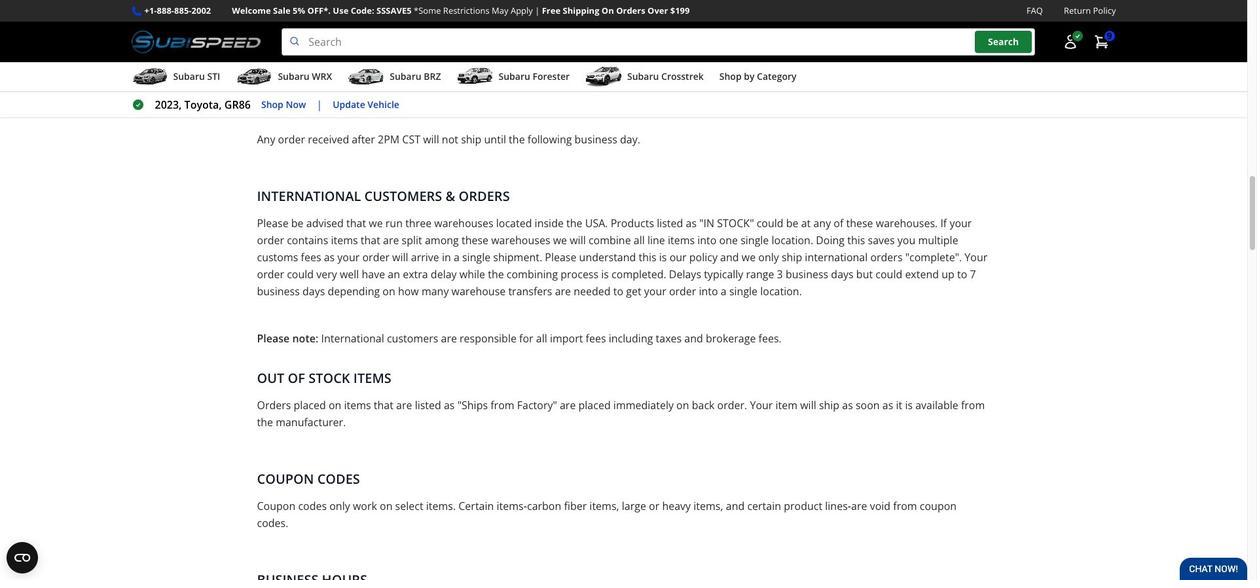 Task type: locate. For each thing, give the bounding box(es) containing it.
a subaru crosstrek thumbnail image image
[[586, 67, 622, 87]]

a subaru wrx thumbnail image image
[[236, 67, 273, 87]]

a subaru forester thumbnail image image
[[457, 67, 494, 87]]

search input field
[[282, 28, 1035, 56]]

a subaru sti thumbnail image image
[[131, 67, 168, 87]]

a subaru brz thumbnail image image
[[348, 67, 385, 87]]



Task type: describe. For each thing, give the bounding box(es) containing it.
open widget image
[[7, 542, 38, 574]]

subispeed logo image
[[131, 28, 261, 56]]

button image
[[1063, 34, 1078, 50]]



Task type: vqa. For each thing, say whether or not it's contained in the screenshot.
a subaru WRX Thumbnail Image
yes



